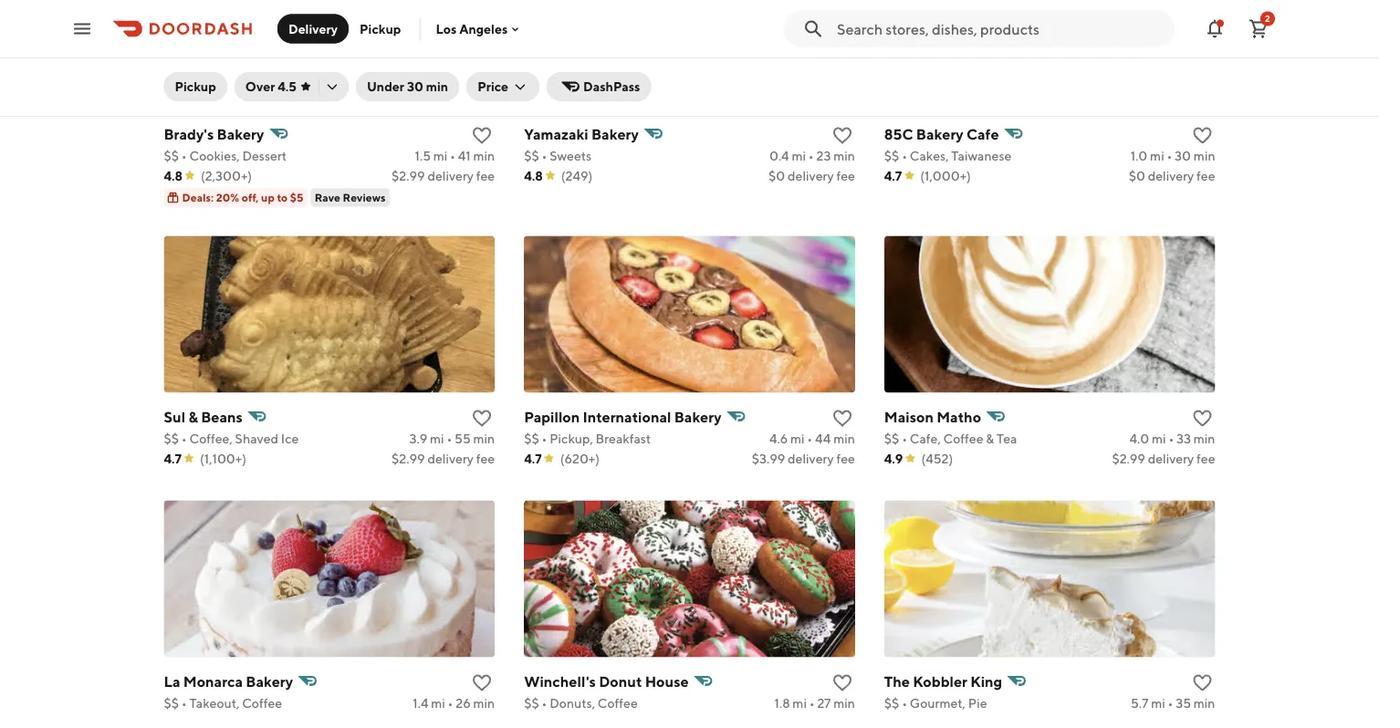 Task type: describe. For each thing, give the bounding box(es) containing it.
bakery for brady's
[[217, 125, 264, 143]]

$$ for the
[[885, 696, 900, 711]]

los angeles
[[436, 21, 508, 36]]

min for 85c bakery cafe
[[1194, 148, 1216, 163]]

cafe
[[967, 125, 999, 143]]

mi for the kobbler king
[[1151, 696, 1166, 711]]

4.0 mi • 33 min
[[1130, 431, 1216, 446]]

angeles
[[459, 21, 508, 36]]

matho
[[937, 408, 982, 426]]

85c
[[885, 125, 914, 143]]

4.9
[[885, 451, 903, 466]]

fee for 85c bakery cafe
[[1197, 168, 1216, 183]]

23
[[817, 148, 831, 163]]

bakery right international
[[674, 408, 722, 426]]

the kobbler king
[[885, 673, 1003, 690]]

rave
[[315, 191, 341, 204]]

$​0 for yamazaki bakery
[[769, 168, 785, 183]]

• down papillon
[[542, 431, 547, 446]]

• down yamazaki
[[542, 148, 547, 163]]

(1,100+)
[[200, 451, 246, 466]]

papillon international bakery
[[524, 408, 722, 426]]

the
[[885, 673, 910, 690]]

fee for yamazaki bakery
[[837, 168, 855, 183]]

2
[[1265, 13, 1271, 24]]

over
[[245, 79, 275, 94]]

$2.99 for brady's bakery
[[392, 168, 425, 183]]

$$ • cafe, coffee & tea
[[885, 431, 1017, 446]]

30 inside button
[[407, 79, 424, 94]]

min for the kobbler king
[[1194, 696, 1216, 711]]

• left 23
[[809, 148, 814, 163]]

$5
[[290, 191, 304, 204]]

click to add this store to your saved list image for sul & beans
[[471, 408, 493, 430]]

mi for sul & beans
[[430, 431, 444, 446]]

$3.99 delivery fee
[[752, 451, 855, 466]]

1.5 mi • 41 min
[[415, 148, 495, 163]]

(1,000+)
[[921, 168, 971, 183]]

winchell's
[[524, 673, 596, 690]]

1.0 mi • 30 min
[[1131, 148, 1216, 163]]

pickup,
[[550, 431, 593, 446]]

donut
[[599, 673, 642, 690]]

fee for papillon international bakery
[[837, 451, 855, 466]]

dashpass button
[[547, 72, 651, 101]]

coffee for matho
[[944, 431, 984, 446]]

$$ for maison
[[885, 431, 900, 446]]

1.8
[[775, 696, 790, 711]]

20%
[[216, 191, 239, 204]]

cakes,
[[910, 148, 949, 163]]

$$ for la
[[164, 696, 179, 711]]

4.8 for yamazaki bakery
[[524, 168, 543, 183]]

open menu image
[[71, 18, 93, 40]]

(620+)
[[560, 451, 600, 466]]

la monarca bakery
[[164, 673, 293, 690]]

1 vertical spatial pickup button
[[164, 72, 227, 101]]

delivery for brady's bakery
[[428, 168, 474, 183]]

maison
[[885, 408, 934, 426]]

yamazaki
[[524, 125, 589, 143]]

• left "33"
[[1169, 431, 1174, 446]]

5.7
[[1131, 696, 1149, 711]]

$2.99 delivery fee for sul & beans
[[392, 451, 495, 466]]

min for la monarca bakery
[[473, 696, 495, 711]]

sul & beans
[[164, 408, 243, 426]]

click to add this store to your saved list image for winchell's donut house
[[832, 673, 853, 694]]

delivery
[[288, 21, 338, 36]]

los
[[436, 21, 457, 36]]

sul
[[164, 408, 185, 426]]

mi for 85c bakery cafe
[[1150, 148, 1165, 163]]

(2,300+)
[[201, 168, 252, 183]]

$$ for brady's
[[164, 148, 179, 163]]

min for winchell's donut house
[[834, 696, 855, 711]]

coffee,
[[189, 431, 233, 446]]

deals: 20% off, up to $5
[[182, 191, 304, 204]]

breakfast
[[596, 431, 651, 446]]

$$ • donuts, coffee
[[524, 696, 638, 711]]

gourmet,
[[910, 696, 966, 711]]

5.7 mi • 35 min
[[1131, 696, 1216, 711]]

dessert
[[242, 148, 287, 163]]

• left the 44
[[807, 431, 813, 446]]

monarca
[[183, 673, 243, 690]]

• right 1.0
[[1167, 148, 1173, 163]]

$$ • pickup, breakfast
[[524, 431, 651, 446]]

reviews
[[343, 191, 386, 204]]

4.7 for sul & beans
[[164, 451, 182, 466]]

• down the
[[902, 696, 908, 711]]

takeout,
[[189, 696, 240, 711]]

click to add this store to your saved list image for papillon international bakery
[[832, 408, 853, 430]]

king
[[971, 673, 1003, 690]]

3.9 mi • 55 min
[[409, 431, 495, 446]]

$​0 for 85c bakery cafe
[[1129, 168, 1146, 183]]

coffee for monarca
[[242, 696, 282, 711]]

click to add this store to your saved list image for 85c bakery cafe
[[1192, 125, 1214, 147]]

• left cafe,
[[902, 431, 908, 446]]

41
[[458, 148, 471, 163]]

$$ • cookies, dessert
[[164, 148, 287, 163]]

1.0
[[1131, 148, 1148, 163]]

delivery button
[[278, 14, 349, 43]]

over 4.5 button
[[235, 72, 349, 101]]

$$ for papillon
[[524, 431, 539, 446]]

1.4
[[413, 696, 429, 711]]

house
[[645, 673, 689, 690]]

$$ • coffee, shaved ice
[[164, 431, 299, 446]]

33
[[1177, 431, 1191, 446]]

up
[[261, 191, 275, 204]]

$$ for winchell's
[[524, 696, 539, 711]]

fee for sul & beans
[[476, 451, 495, 466]]

to
[[277, 191, 288, 204]]

mi for yamazaki bakery
[[792, 148, 806, 163]]

0.4
[[770, 148, 789, 163]]

min for maison matho
[[1194, 431, 1216, 446]]



Task type: locate. For each thing, give the bounding box(es) containing it.
bakery down dashpass at top left
[[592, 125, 639, 143]]

sweets
[[550, 148, 592, 163]]

international
[[583, 408, 671, 426]]

rave reviews
[[315, 191, 386, 204]]

1 $​0 delivery fee from the left
[[769, 168, 855, 183]]

0 horizontal spatial $​0 delivery fee
[[769, 168, 855, 183]]

under 30 min
[[367, 79, 448, 94]]

35
[[1176, 696, 1191, 711]]

pickup button up brady's
[[164, 72, 227, 101]]

85c bakery cafe
[[885, 125, 999, 143]]

0 vertical spatial pickup button
[[349, 14, 412, 43]]

$$ for sul
[[164, 431, 179, 446]]

$2.99 down 3.9 on the left of page
[[392, 451, 425, 466]]

min right 1.0
[[1194, 148, 1216, 163]]

under 30 min button
[[356, 72, 459, 101]]

delivery
[[428, 168, 474, 183], [788, 168, 834, 183], [1148, 168, 1194, 183], [428, 451, 474, 466], [788, 451, 834, 466], [1148, 451, 1194, 466]]

$2.99 delivery fee down 1.5 mi • 41 min
[[392, 168, 495, 183]]

$$ down la
[[164, 696, 179, 711]]

los angeles button
[[436, 21, 522, 36]]

mi right 1.4
[[431, 696, 445, 711]]

min for sul & beans
[[473, 431, 495, 446]]

1 vertical spatial pickup
[[175, 79, 216, 94]]

$$ down yamazaki
[[524, 148, 539, 163]]

$​0 delivery fee down 0.4 mi • 23 min
[[769, 168, 855, 183]]

bakery up "$$ • takeout, coffee"
[[246, 673, 293, 690]]

30 right under
[[407, 79, 424, 94]]

$$
[[164, 148, 179, 163], [524, 148, 539, 163], [885, 148, 900, 163], [164, 431, 179, 446], [524, 431, 539, 446], [885, 431, 900, 446], [164, 696, 179, 711], [524, 696, 539, 711], [885, 696, 900, 711]]

delivery down '3.9 mi • 55 min'
[[428, 451, 474, 466]]

2 $​0 delivery fee from the left
[[1129, 168, 1216, 183]]

& left tea
[[986, 431, 994, 446]]

mi right 3.9 on the left of page
[[430, 431, 444, 446]]

$​0 down 0.4
[[769, 168, 785, 183]]

4.7 down papillon
[[524, 451, 542, 466]]

$2.99 delivery fee for brady's bakery
[[392, 168, 495, 183]]

1.4 mi • 26 min
[[413, 696, 495, 711]]

maison matho
[[885, 408, 982, 426]]

click to add this store to your saved list image for brady's bakery
[[471, 125, 493, 147]]

shaved
[[235, 431, 278, 446]]

1 horizontal spatial &
[[986, 431, 994, 446]]

mi right 0.4
[[792, 148, 806, 163]]

$$ down papillon
[[524, 431, 539, 446]]

$$ • sweets
[[524, 148, 592, 163]]

fee
[[476, 168, 495, 183], [837, 168, 855, 183], [1197, 168, 1216, 183], [476, 451, 495, 466], [837, 451, 855, 466], [1197, 451, 1216, 466]]

click to add this store to your saved list image up 0.4 mi • 23 min
[[832, 125, 853, 147]]

click to add this store to your saved list image up "1.8 mi • 27 min"
[[832, 673, 853, 694]]

min right 35
[[1194, 696, 1216, 711]]

click to add this store to your saved list image up 4.0 mi • 33 min
[[1192, 408, 1214, 430]]

mi right 1.8
[[793, 696, 807, 711]]

0 horizontal spatial 30
[[407, 79, 424, 94]]

$​0 delivery fee for yamazaki bakery
[[769, 168, 855, 183]]

dashpass
[[583, 79, 640, 94]]

4.8 down '$$ • sweets'
[[524, 168, 543, 183]]

0 horizontal spatial &
[[188, 408, 198, 426]]

mi right 4.0
[[1152, 431, 1166, 446]]

27
[[817, 696, 831, 711]]

pickup up under
[[360, 21, 401, 36]]

coffee down donut at the bottom left
[[598, 696, 638, 711]]

delivery down 1.5 mi • 41 min
[[428, 168, 474, 183]]

delivery for sul & beans
[[428, 451, 474, 466]]

$$ for yamazaki
[[524, 148, 539, 163]]

• down sul
[[182, 431, 187, 446]]

• down 85c
[[902, 148, 908, 163]]

0 horizontal spatial pickup
[[175, 79, 216, 94]]

0 vertical spatial pickup
[[360, 21, 401, 36]]

min right 55
[[473, 431, 495, 446]]

• left 35
[[1168, 696, 1174, 711]]

$3.99
[[752, 451, 785, 466]]

mi right 1.0
[[1150, 148, 1165, 163]]

$$ down sul
[[164, 431, 179, 446]]

2 horizontal spatial 4.7
[[885, 168, 902, 183]]

click to add this store to your saved list image for yamazaki bakery
[[832, 125, 853, 147]]

• down 'winchell's'
[[542, 696, 547, 711]]

mi for maison matho
[[1152, 431, 1166, 446]]

• left '27' on the bottom of page
[[810, 696, 815, 711]]

delivery for papillon international bakery
[[788, 451, 834, 466]]

pickup button
[[349, 14, 412, 43], [164, 72, 227, 101]]

delivery down the 1.0 mi • 30 min
[[1148, 168, 1194, 183]]

yamazaki bakery
[[524, 125, 639, 143]]

mi for la monarca bakery
[[431, 696, 445, 711]]

coffee
[[944, 431, 984, 446], [242, 696, 282, 711], [598, 696, 638, 711]]

off,
[[242, 191, 259, 204]]

pickup up brady's
[[175, 79, 216, 94]]

(249)
[[561, 168, 593, 183]]

1 horizontal spatial $​0 delivery fee
[[1129, 168, 1216, 183]]

30
[[407, 79, 424, 94], [1175, 148, 1191, 163]]

min right the 44
[[834, 431, 855, 446]]

price
[[478, 79, 509, 94]]

coffee for donut
[[598, 696, 638, 711]]

$$ • gourmet, pie
[[885, 696, 987, 711]]

2 $​0 from the left
[[1129, 168, 1146, 183]]

1 horizontal spatial $​0
[[1129, 168, 1146, 183]]

1 horizontal spatial 30
[[1175, 148, 1191, 163]]

$$ down 85c
[[885, 148, 900, 163]]

fee for maison matho
[[1197, 451, 1216, 466]]

• left 55
[[447, 431, 452, 446]]

4.6
[[770, 431, 788, 446]]

4.5
[[278, 79, 297, 94]]

click to add this store to your saved list image
[[471, 125, 493, 147], [832, 125, 853, 147], [1192, 408, 1214, 430], [832, 673, 853, 694], [1192, 673, 1214, 694]]

1 horizontal spatial pickup
[[360, 21, 401, 36]]

0 horizontal spatial coffee
[[242, 696, 282, 711]]

$2.99 delivery fee down '3.9 mi • 55 min'
[[392, 451, 495, 466]]

$2.99 down "1.5"
[[392, 168, 425, 183]]

0 horizontal spatial pickup button
[[164, 72, 227, 101]]

mi for papillon international bakery
[[791, 431, 805, 446]]

$$ up 4.9
[[885, 431, 900, 446]]

$$ • cakes, taiwanese
[[885, 148, 1012, 163]]

delivery for yamazaki bakery
[[788, 168, 834, 183]]

fee down 4.0 mi • 33 min
[[1197, 451, 1216, 466]]

4.7 down 85c
[[885, 168, 902, 183]]

1.8 mi • 27 min
[[775, 696, 855, 711]]

brady's bakery
[[164, 125, 264, 143]]

delivery down 4.6 mi • 44 min
[[788, 451, 834, 466]]

min for yamazaki bakery
[[834, 148, 855, 163]]

4.7 for 85c bakery cafe
[[885, 168, 902, 183]]

0 horizontal spatial 4.8
[[164, 168, 183, 183]]

fee down 1.5 mi • 41 min
[[476, 168, 495, 183]]

click to add this store to your saved list image for maison matho
[[1192, 408, 1214, 430]]

•
[[182, 148, 187, 163], [450, 148, 456, 163], [542, 148, 547, 163], [809, 148, 814, 163], [902, 148, 908, 163], [1167, 148, 1173, 163], [182, 431, 187, 446], [447, 431, 452, 446], [542, 431, 547, 446], [807, 431, 813, 446], [902, 431, 908, 446], [1169, 431, 1174, 446], [182, 696, 187, 711], [448, 696, 453, 711], [542, 696, 547, 711], [810, 696, 815, 711], [902, 696, 908, 711], [1168, 696, 1174, 711]]

over 4.5
[[245, 79, 297, 94]]

1 horizontal spatial coffee
[[598, 696, 638, 711]]

delivery for 85c bakery cafe
[[1148, 168, 1194, 183]]

beans
[[201, 408, 243, 426]]

click to add this store to your saved list image up 1.5 mi • 41 min
[[471, 125, 493, 147]]

cafe,
[[910, 431, 941, 446]]

la
[[164, 673, 180, 690]]

$2.99 delivery fee
[[392, 168, 495, 183], [392, 451, 495, 466], [1112, 451, 1216, 466]]

bakery for yamazaki
[[592, 125, 639, 143]]

$$ down the
[[885, 696, 900, 711]]

delivery for maison matho
[[1148, 451, 1194, 466]]

bakery up $$ • cookies, dessert
[[217, 125, 264, 143]]

(452)
[[922, 451, 953, 466]]

Store search: begin typing to search for stores available on DoorDash text field
[[837, 19, 1164, 39]]

click to add this store to your saved list image up 4.6 mi • 44 min
[[832, 408, 853, 430]]

4.7
[[885, 168, 902, 183], [164, 451, 182, 466], [524, 451, 542, 466]]

min right 26
[[473, 696, 495, 711]]

min right under
[[426, 79, 448, 94]]

55
[[455, 431, 471, 446]]

0 horizontal spatial 4.7
[[164, 451, 182, 466]]

min for papillon international bakery
[[834, 431, 855, 446]]

delivery down 4.0 mi • 33 min
[[1148, 451, 1194, 466]]

4.8
[[164, 168, 183, 183], [524, 168, 543, 183]]

pickup
[[360, 21, 401, 36], [175, 79, 216, 94]]

fee down '3.9 mi • 55 min'
[[476, 451, 495, 466]]

papillon
[[524, 408, 580, 426]]

$​0 delivery fee for 85c bakery cafe
[[1129, 168, 1216, 183]]

1 vertical spatial &
[[986, 431, 994, 446]]

coffee down la monarca bakery
[[242, 696, 282, 711]]

4.7 for papillon international bakery
[[524, 451, 542, 466]]

price button
[[467, 72, 540, 101]]

min inside the under 30 min button
[[426, 79, 448, 94]]

winchell's donut house
[[524, 673, 689, 690]]

click to add this store to your saved list image up the 1.0 mi • 30 min
[[1192, 125, 1214, 147]]

mi
[[433, 148, 448, 163], [792, 148, 806, 163], [1150, 148, 1165, 163], [430, 431, 444, 446], [791, 431, 805, 446], [1152, 431, 1166, 446], [431, 696, 445, 711], [793, 696, 807, 711], [1151, 696, 1166, 711]]

$2.99 delivery fee for maison matho
[[1112, 451, 1216, 466]]

$2.99 for sul & beans
[[392, 451, 425, 466]]

• left 41
[[450, 148, 456, 163]]

1 horizontal spatial pickup button
[[349, 14, 412, 43]]

taiwanese
[[952, 148, 1012, 163]]

mi right 4.6
[[791, 431, 805, 446]]

click to add this store to your saved list image for la monarca bakery
[[471, 673, 493, 694]]

$2.99 for maison matho
[[1112, 451, 1146, 466]]

2 horizontal spatial coffee
[[944, 431, 984, 446]]

click to add this store to your saved list image up '3.9 mi • 55 min'
[[471, 408, 493, 430]]

1 items, open order cart image
[[1248, 18, 1270, 40]]

$$ down 'winchell's'
[[524, 696, 539, 711]]

cookies,
[[189, 148, 240, 163]]

• left takeout,
[[182, 696, 187, 711]]

2 button
[[1241, 10, 1277, 47]]

min
[[426, 79, 448, 94], [473, 148, 495, 163], [834, 148, 855, 163], [1194, 148, 1216, 163], [473, 431, 495, 446], [834, 431, 855, 446], [1194, 431, 1216, 446], [473, 696, 495, 711], [834, 696, 855, 711], [1194, 696, 1216, 711]]

min for brady's bakery
[[473, 148, 495, 163]]

tea
[[997, 431, 1017, 446]]

min right "33"
[[1194, 431, 1216, 446]]

& right sul
[[188, 408, 198, 426]]

4.7 down sul
[[164, 451, 182, 466]]

1 vertical spatial 30
[[1175, 148, 1191, 163]]

min right 41
[[473, 148, 495, 163]]

4.8 for brady's bakery
[[164, 168, 183, 183]]

click to add this store to your saved list image up 5.7 mi • 35 min
[[1192, 673, 1214, 694]]

1 $​0 from the left
[[769, 168, 785, 183]]

delivery down 0.4 mi • 23 min
[[788, 168, 834, 183]]

click to add this store to your saved list image up 1.4 mi • 26 min
[[471, 673, 493, 694]]

$​0
[[769, 168, 785, 183], [1129, 168, 1146, 183]]

• left 26
[[448, 696, 453, 711]]

$$ for 85c
[[885, 148, 900, 163]]

26
[[456, 696, 471, 711]]

1 4.8 from the left
[[164, 168, 183, 183]]

bakery up $$ • cakes, taiwanese
[[916, 125, 964, 143]]

3.9
[[409, 431, 427, 446]]

0 vertical spatial &
[[188, 408, 198, 426]]

pie
[[968, 696, 987, 711]]

mi for brady's bakery
[[433, 148, 448, 163]]

click to add this store to your saved list image for the kobbler king
[[1192, 673, 1214, 694]]

1 horizontal spatial 4.7
[[524, 451, 542, 466]]

$$ • takeout, coffee
[[164, 696, 282, 711]]

0.4 mi • 23 min
[[770, 148, 855, 163]]

0 horizontal spatial $​0
[[769, 168, 785, 183]]

2 4.8 from the left
[[524, 168, 543, 183]]

min right 23
[[834, 148, 855, 163]]

bakery
[[217, 125, 264, 143], [592, 125, 639, 143], [916, 125, 964, 143], [674, 408, 722, 426], [246, 673, 293, 690]]

fee down 4.6 mi • 44 min
[[837, 451, 855, 466]]

ice
[[281, 431, 299, 446]]

$​0 down 1.0
[[1129, 168, 1146, 183]]

mi right "1.5"
[[433, 148, 448, 163]]

$​0 delivery fee down the 1.0 mi • 30 min
[[1129, 168, 1216, 183]]

4.6 mi • 44 min
[[770, 431, 855, 446]]

4.0
[[1130, 431, 1150, 446]]

under
[[367, 79, 404, 94]]

bakery for 85c
[[916, 125, 964, 143]]

fee for brady's bakery
[[476, 168, 495, 183]]

• down brady's
[[182, 148, 187, 163]]

mi for winchell's donut house
[[793, 696, 807, 711]]

coffee down matho
[[944, 431, 984, 446]]

pickup button up under
[[349, 14, 412, 43]]

1 horizontal spatial 4.8
[[524, 168, 543, 183]]

fee down 0.4 mi • 23 min
[[837, 168, 855, 183]]

$2.99 delivery fee down 4.0 mi • 33 min
[[1112, 451, 1216, 466]]

deals:
[[182, 191, 214, 204]]

mi right 5.7 at bottom
[[1151, 696, 1166, 711]]

1.5
[[415, 148, 431, 163]]

notification bell image
[[1204, 18, 1226, 40]]

0 vertical spatial 30
[[407, 79, 424, 94]]

30 right 1.0
[[1175, 148, 1191, 163]]

$2.99 down 4.0
[[1112, 451, 1146, 466]]

$$ down brady's
[[164, 148, 179, 163]]

fee down the 1.0 mi • 30 min
[[1197, 168, 1216, 183]]

kobbler
[[913, 673, 968, 690]]

min right '27' on the bottom of page
[[834, 696, 855, 711]]

click to add this store to your saved list image
[[1192, 125, 1214, 147], [471, 408, 493, 430], [832, 408, 853, 430], [471, 673, 493, 694]]

4.8 up "deals:"
[[164, 168, 183, 183]]



Task type: vqa. For each thing, say whether or not it's contained in the screenshot.


